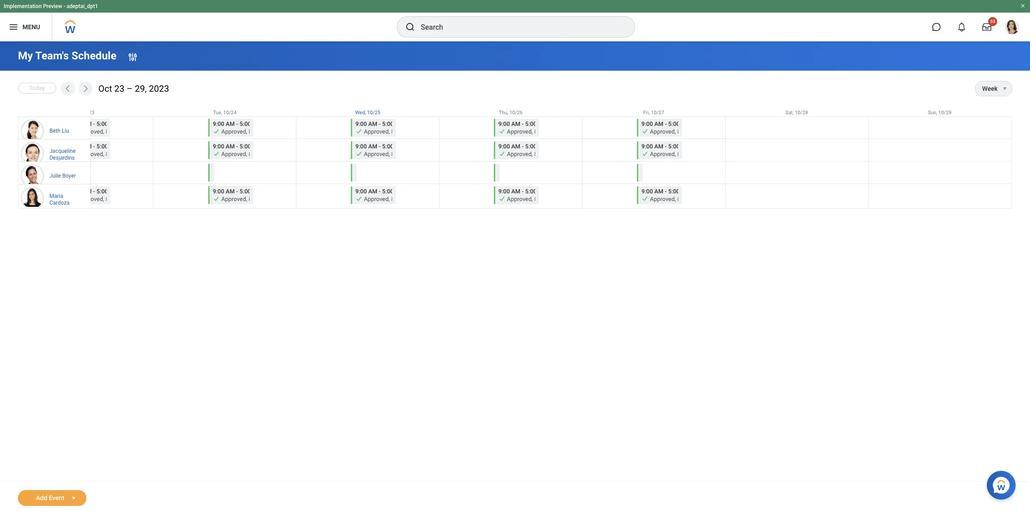 Task type: vqa. For each thing, say whether or not it's contained in the screenshot.
Week button
yes



Task type: locate. For each thing, give the bounding box(es) containing it.
menu banner
[[0, 0, 1030, 41]]

jacqueline
[[49, 148, 76, 154]]

boyer
[[62, 173, 76, 179]]

julie boyer link
[[49, 171, 76, 180]]

menu button
[[0, 13, 52, 41]]

my team's schedule
[[18, 49, 116, 62]]

beth liu link
[[49, 126, 69, 135]]

julie
[[49, 173, 61, 179]]

week button
[[976, 81, 998, 96]]

beth liu
[[49, 128, 69, 134]]

29,
[[135, 83, 147, 94]]

schedule
[[72, 49, 116, 62]]

–
[[127, 83, 133, 94]]

profile logan mcneil image
[[1005, 20, 1020, 36]]

maria cardoza
[[49, 193, 69, 206]]

cardoza
[[49, 200, 69, 206]]

caret down image
[[1000, 85, 1011, 92]]

implementation preview -   adeptai_dpt1
[[4, 3, 98, 9]]

oct
[[98, 83, 112, 94]]

event
[[49, 494, 64, 502]]

search image
[[405, 22, 416, 32]]

23
[[114, 83, 125, 94]]

julie boyer
[[49, 173, 76, 179]]

add event button
[[18, 490, 68, 506]]

2023
[[149, 83, 169, 94]]

change selection image
[[127, 52, 138, 62]]



Task type: describe. For each thing, give the bounding box(es) containing it.
chevron left image
[[63, 84, 72, 93]]

team's
[[35, 49, 69, 62]]

adeptai_dpt1
[[67, 3, 98, 9]]

33
[[990, 19, 996, 24]]

my team's schedule main content
[[0, 41, 1030, 514]]

inbox large image
[[983, 22, 992, 31]]

add event
[[36, 494, 64, 502]]

liu
[[62, 128, 69, 134]]

beth
[[49, 128, 60, 134]]

Search Workday  search field
[[421, 17, 616, 37]]

implementation
[[4, 3, 42, 9]]

close environment banner image
[[1020, 3, 1026, 9]]

desjardins
[[49, 155, 75, 161]]

jacqueline desjardins
[[49, 148, 76, 161]]

justify image
[[8, 22, 19, 32]]

oct 23 – 29, 2023
[[98, 83, 169, 94]]

preview
[[43, 3, 62, 9]]

33 button
[[977, 17, 998, 37]]

maria
[[49, 193, 63, 199]]

today
[[29, 85, 45, 91]]

maria cardoza link
[[49, 191, 84, 206]]

menu
[[22, 23, 40, 30]]

week
[[982, 85, 998, 92]]

-
[[64, 3, 65, 9]]

today button
[[18, 83, 56, 94]]

add
[[36, 494, 47, 502]]

chevron right image
[[81, 84, 90, 93]]

my
[[18, 49, 33, 62]]

jacqueline desjardins link
[[49, 146, 84, 161]]

notifications large image
[[957, 22, 966, 31]]

caret down image
[[68, 495, 79, 502]]



